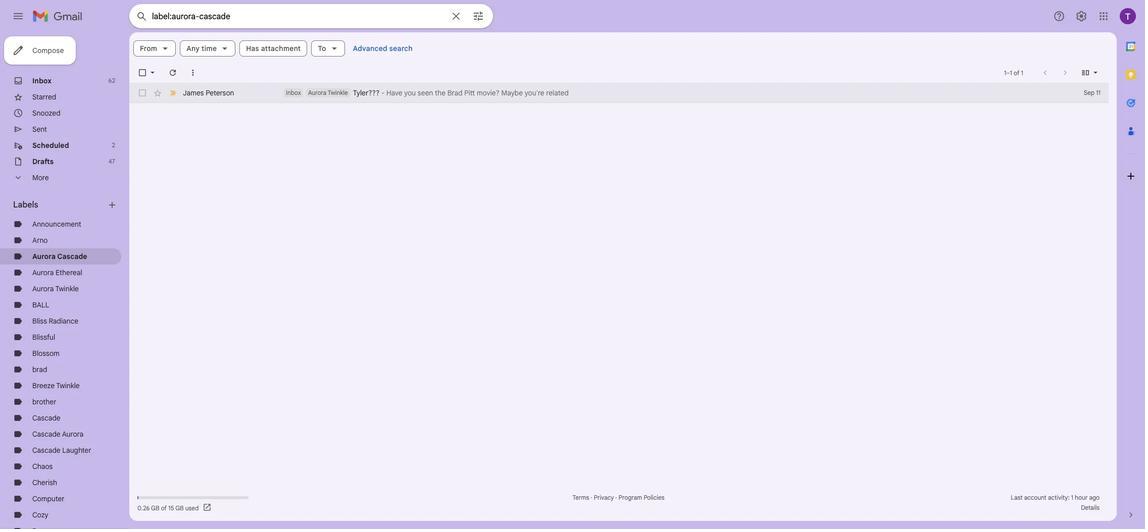 Task type: vqa. For each thing, say whether or not it's contained in the screenshot.
Labels heading
yes



Task type: describe. For each thing, give the bounding box(es) containing it.
0 vertical spatial twinkle
[[328, 89, 348, 96]]

ball
[[32, 301, 49, 310]]

cascade laughter link
[[32, 446, 91, 455]]

any time
[[187, 44, 217, 53]]

ethereal
[[56, 268, 82, 277]]

cascade up the ethereal
[[57, 252, 87, 261]]

program policies link
[[619, 494, 665, 502]]

advanced search button
[[349, 39, 417, 58]]

tyler???
[[353, 88, 380, 98]]

maybe
[[501, 88, 523, 98]]

aurora ethereal
[[32, 268, 82, 277]]

row inside main content
[[129, 83, 1109, 103]]

james peterson
[[183, 88, 234, 98]]

details
[[1081, 504, 1100, 512]]

aurora twinkle inside main content
[[308, 89, 348, 96]]

cozy
[[32, 511, 48, 520]]

blossom
[[32, 349, 59, 358]]

snoozed link
[[32, 109, 60, 118]]

compose button
[[4, 36, 76, 65]]

scheduled link
[[32, 141, 69, 150]]

activity:
[[1048, 494, 1070, 502]]

james
[[183, 88, 204, 98]]

scheduled
[[32, 141, 69, 150]]

aurora inside main content
[[308, 89, 326, 96]]

details link
[[1081, 504, 1100, 512]]

terms · privacy · program policies
[[573, 494, 665, 502]]

tyler??? - have you seen the brad pitt movie? maybe you're related
[[353, 88, 569, 98]]

cherish link
[[32, 478, 57, 488]]

search
[[389, 44, 413, 53]]

brad link
[[32, 365, 47, 374]]

cascade aurora link
[[32, 430, 83, 439]]

0 vertical spatial of
[[1014, 69, 1020, 77]]

aurora for aurora cascade link
[[32, 252, 56, 261]]

policies
[[644, 494, 665, 502]]

cozy link
[[32, 511, 48, 520]]

1 vertical spatial of
[[161, 504, 167, 512]]

privacy
[[594, 494, 614, 502]]

1 – 1 of 1
[[1004, 69, 1024, 77]]

seen
[[418, 88, 433, 98]]

computer link
[[32, 495, 64, 504]]

aurora cascade
[[32, 252, 87, 261]]

sep 11
[[1084, 89, 1101, 96]]

main menu image
[[12, 10, 24, 22]]

twinkle for breeze twinkle link
[[56, 381, 80, 391]]

hour
[[1075, 494, 1088, 502]]

advanced search
[[353, 44, 413, 53]]

snoozed
[[32, 109, 60, 118]]

sep
[[1084, 89, 1095, 96]]

chaos
[[32, 462, 53, 471]]

announcement link
[[32, 220, 81, 229]]

breeze twinkle link
[[32, 381, 80, 391]]

computer
[[32, 495, 64, 504]]

clear search image
[[446, 6, 466, 26]]

used
[[185, 504, 199, 512]]

last
[[1011, 494, 1023, 502]]

aurora twinkle link
[[32, 284, 79, 294]]

1 gb from the left
[[151, 504, 159, 512]]

laughter
[[62, 446, 91, 455]]

has
[[246, 44, 259, 53]]

labels navigation
[[0, 32, 129, 529]]

follow link to manage storage image
[[203, 503, 213, 513]]

sent
[[32, 125, 47, 134]]

the
[[435, 88, 446, 98]]

main content containing from
[[129, 32, 1117, 521]]

labels heading
[[13, 200, 107, 210]]

terms
[[573, 494, 589, 502]]

you
[[404, 88, 416, 98]]

terms link
[[573, 494, 589, 502]]

2 gb from the left
[[175, 504, 184, 512]]

brother
[[32, 398, 56, 407]]

aurora cascade link
[[32, 252, 87, 261]]

blissful link
[[32, 333, 55, 342]]

1 inside last account activity: 1 hour ago details
[[1071, 494, 1074, 502]]

11
[[1096, 89, 1101, 96]]

from
[[140, 44, 157, 53]]

aurora for aurora twinkle link
[[32, 284, 54, 294]]

advanced
[[353, 44, 387, 53]]

to
[[318, 44, 326, 53]]

compose
[[32, 46, 64, 55]]

any time button
[[180, 40, 236, 57]]



Task type: locate. For each thing, give the bounding box(es) containing it.
inbox inside labels "navigation"
[[32, 76, 52, 85]]

footer
[[129, 493, 1109, 513]]

to button
[[311, 40, 345, 57]]

brother link
[[32, 398, 56, 407]]

1 horizontal spatial inbox
[[286, 89, 301, 96]]

brad
[[447, 88, 463, 98]]

None search field
[[129, 4, 493, 29]]

privacy link
[[594, 494, 614, 502]]

ball link
[[32, 301, 49, 310]]

1 vertical spatial twinkle
[[55, 284, 79, 294]]

None checkbox
[[137, 88, 148, 98]]

15
[[168, 504, 174, 512]]

arno
[[32, 236, 48, 245]]

cascade for cascade laughter
[[32, 446, 60, 455]]

row
[[129, 83, 1109, 103]]

ago
[[1089, 494, 1100, 502]]

aurora twinkle left the tyler???
[[308, 89, 348, 96]]

account
[[1024, 494, 1047, 502]]

any
[[187, 44, 200, 53]]

1
[[1004, 69, 1007, 77], [1010, 69, 1012, 77], [1021, 69, 1024, 77], [1071, 494, 1074, 502]]

cascade down brother
[[32, 414, 60, 423]]

time
[[202, 44, 217, 53]]

· right terms link
[[591, 494, 592, 502]]

bliss radiance
[[32, 317, 78, 326]]

announcement
[[32, 220, 81, 229]]

1 horizontal spatial of
[[1014, 69, 1020, 77]]

twinkle left the tyler???
[[328, 89, 348, 96]]

has attachment
[[246, 44, 301, 53]]

62
[[109, 77, 115, 84]]

twinkle right the breeze
[[56, 381, 80, 391]]

sent link
[[32, 125, 47, 134]]

cascade laughter
[[32, 446, 91, 455]]

-
[[381, 88, 385, 98]]

attachment
[[261, 44, 301, 53]]

aurora ethereal link
[[32, 268, 82, 277]]

aurora up aurora twinkle link
[[32, 268, 54, 277]]

starred
[[32, 92, 56, 102]]

breeze twinkle
[[32, 381, 80, 391]]

you're
[[525, 88, 544, 98]]

brad
[[32, 365, 47, 374]]

radiance
[[49, 317, 78, 326]]

program
[[619, 494, 642, 502]]

aurora twinkle inside labels "navigation"
[[32, 284, 79, 294]]

cascade for cascade link on the left bottom of page
[[32, 414, 60, 423]]

inbox down the attachment
[[286, 89, 301, 96]]

aurora
[[308, 89, 326, 96], [32, 252, 56, 261], [32, 268, 54, 277], [32, 284, 54, 294], [62, 430, 83, 439]]

arno link
[[32, 236, 48, 245]]

1 · from the left
[[591, 494, 592, 502]]

pitt
[[464, 88, 475, 98]]

twinkle for aurora twinkle link
[[55, 284, 79, 294]]

more image
[[188, 68, 198, 78]]

last account activity: 1 hour ago details
[[1011, 494, 1100, 512]]

gb right 0.26
[[151, 504, 159, 512]]

aurora up ball link
[[32, 284, 54, 294]]

inbox up starred link
[[32, 76, 52, 85]]

settings image
[[1076, 10, 1088, 22]]

2
[[112, 141, 115, 149]]

0 horizontal spatial aurora twinkle
[[32, 284, 79, 294]]

1 horizontal spatial ·
[[616, 494, 617, 502]]

aurora up laughter
[[62, 430, 83, 439]]

0 vertical spatial aurora twinkle
[[308, 89, 348, 96]]

Search mail text field
[[152, 12, 444, 22]]

1 vertical spatial inbox
[[286, 89, 301, 96]]

inbox link
[[32, 76, 52, 85]]

bliss
[[32, 317, 47, 326]]

0 horizontal spatial of
[[161, 504, 167, 512]]

movie?
[[477, 88, 500, 98]]

0.26 gb of 15 gb used
[[137, 504, 199, 512]]

aurora down to
[[308, 89, 326, 96]]

0 horizontal spatial gb
[[151, 504, 159, 512]]

cascade aurora
[[32, 430, 83, 439]]

support image
[[1053, 10, 1065, 22]]

0 vertical spatial inbox
[[32, 76, 52, 85]]

1 vertical spatial aurora twinkle
[[32, 284, 79, 294]]

cascade
[[57, 252, 87, 261], [32, 414, 60, 423], [32, 430, 60, 439], [32, 446, 60, 455]]

gb right 15
[[175, 504, 184, 512]]

0.26
[[137, 504, 150, 512]]

row containing james peterson
[[129, 83, 1109, 103]]

starred link
[[32, 92, 56, 102]]

cascade link
[[32, 414, 60, 423]]

gmail image
[[32, 6, 87, 26]]

tab list
[[1117, 32, 1145, 493]]

toggle split pane mode image
[[1081, 68, 1091, 78]]

aurora down arno link
[[32, 252, 56, 261]]

0 horizontal spatial ·
[[591, 494, 592, 502]]

inbox
[[32, 76, 52, 85], [286, 89, 301, 96]]

gb
[[151, 504, 159, 512], [175, 504, 184, 512]]

None checkbox
[[137, 68, 148, 78]]

cascade down cascade link on the left bottom of page
[[32, 430, 60, 439]]

1 horizontal spatial aurora twinkle
[[308, 89, 348, 96]]

main content
[[129, 32, 1117, 521]]

breeze
[[32, 381, 55, 391]]

cascade up chaos link
[[32, 446, 60, 455]]

has attachment button
[[240, 40, 307, 57]]

of left 15
[[161, 504, 167, 512]]

0 horizontal spatial inbox
[[32, 76, 52, 85]]

advanced search options image
[[468, 6, 489, 26]]

aurora twinkle down aurora ethereal link
[[32, 284, 79, 294]]

of right –
[[1014, 69, 1020, 77]]

aurora for aurora ethereal link
[[32, 268, 54, 277]]

more button
[[0, 170, 121, 186]]

refresh image
[[168, 68, 178, 78]]

2 vertical spatial twinkle
[[56, 381, 80, 391]]

–
[[1007, 69, 1010, 77]]

2 · from the left
[[616, 494, 617, 502]]

twinkle down the ethereal
[[55, 284, 79, 294]]

labels
[[13, 200, 38, 210]]

1 horizontal spatial gb
[[175, 504, 184, 512]]

from button
[[133, 40, 176, 57]]

search mail image
[[133, 8, 151, 26]]

more
[[32, 173, 49, 182]]

cascade for cascade aurora
[[32, 430, 60, 439]]

47
[[109, 158, 115, 165]]

drafts
[[32, 157, 54, 166]]

blissful
[[32, 333, 55, 342]]

have
[[386, 88, 402, 98]]

footer inside main content
[[129, 493, 1109, 513]]

footer containing terms
[[129, 493, 1109, 513]]

·
[[591, 494, 592, 502], [616, 494, 617, 502]]

· right privacy
[[616, 494, 617, 502]]

blossom link
[[32, 349, 59, 358]]

related
[[546, 88, 569, 98]]



